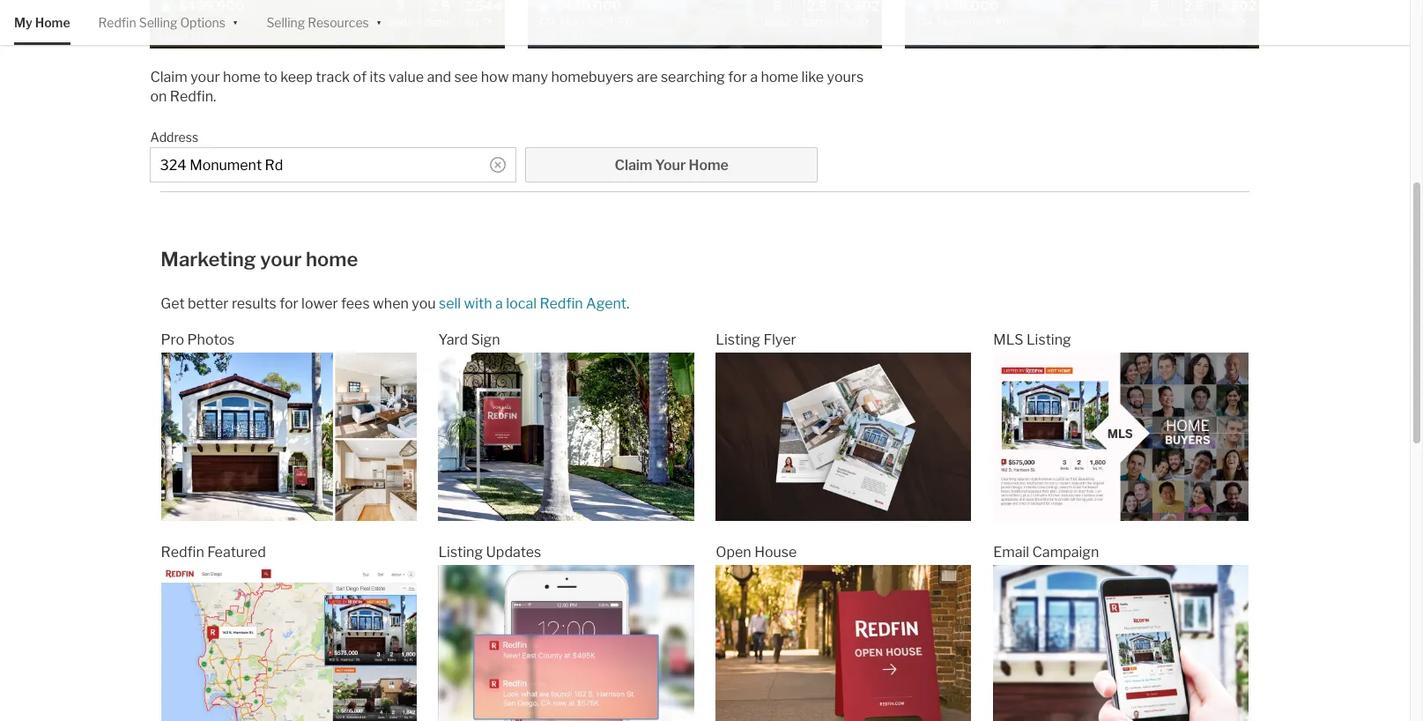 Task type: describe. For each thing, give the bounding box(es) containing it.
3 monument from the left
[[938, 15, 992, 28]]

claim for claim your home to keep track of its value and see how many homebuyers are searching for a home like yours on redfin.
[[150, 69, 188, 86]]

on
[[150, 88, 167, 105]]

2 baths from the left
[[803, 16, 832, 29]]

searching
[[661, 69, 726, 86]]

2 sq. from the left
[[843, 16, 858, 29]]

1 elgin from the left
[[536, 31, 557, 42]]

pro photos
[[161, 332, 235, 348]]

yard sign
[[439, 332, 500, 348]]

how
[[481, 69, 509, 86]]

you
[[412, 295, 436, 312]]

my home link
[[14, 0, 70, 45]]

email campaign
[[994, 544, 1100, 561]]

3 beds from the left
[[1142, 16, 1168, 29]]

selling resources ▾
[[267, 14, 382, 30]]

1 vertical spatial for
[[280, 295, 299, 312]]

results
[[232, 295, 277, 312]]

marketing your home
[[161, 248, 358, 271]]

monument inside the 324 monument reno , tx 76020
[[183, 15, 237, 28]]

claim your home button
[[525, 147, 818, 183]]

value
[[389, 69, 424, 86]]

to
[[264, 69, 278, 86]]

1 rd from the left
[[619, 15, 633, 28]]

get better results for lower fees when you sell with a local redfin agent .
[[161, 295, 630, 312]]

premium placement on redfin image
[[161, 565, 417, 721]]

featured
[[207, 544, 266, 561]]

for inside claim your home to keep track of its value and see how many homebuyers are searching for a home like yours on redfin.
[[729, 69, 747, 86]]

my
[[14, 15, 32, 30]]

professional listing flyer image
[[716, 353, 972, 521]]

better
[[188, 295, 229, 312]]

when
[[373, 295, 409, 312]]

resources
[[308, 15, 369, 30]]

clear input button
[[490, 157, 506, 173]]

3 baths from the left
[[1180, 16, 1209, 29]]

selling resources link
[[267, 0, 369, 45]]

your
[[656, 157, 686, 174]]

reno
[[159, 31, 181, 42]]

2 elgin from the left
[[914, 31, 934, 42]]

2 324 from the left
[[536, 15, 556, 28]]

pro
[[161, 332, 184, 348]]

get
[[161, 295, 185, 312]]

76020
[[198, 31, 227, 42]]

claim for claim your home
[[615, 157, 653, 174]]

1 vertical spatial a
[[496, 295, 503, 312]]

with
[[464, 295, 493, 312]]

listing for listing updates
[[439, 544, 483, 561]]

2 ft. from the left
[[860, 16, 872, 29]]

campaign
[[1033, 544, 1100, 561]]

redfin.
[[170, 88, 216, 105]]

redfin yard sign image
[[439, 353, 694, 521]]

your for marketing
[[260, 248, 302, 271]]

redfin for redfin featured
[[161, 544, 204, 561]]

selling inside 'selling resources ▾'
[[267, 15, 305, 30]]

1 60124 from the left
[[571, 31, 598, 42]]

324 inside the 324 monument reno , tx 76020
[[159, 15, 179, 28]]

redfin for redfin selling options ▾
[[98, 15, 136, 30]]

2 , from the left
[[557, 31, 559, 42]]

.
[[627, 295, 630, 312]]



Task type: locate. For each thing, give the bounding box(es) containing it.
beds
[[387, 16, 413, 29], [765, 16, 790, 29], [1142, 16, 1168, 29]]

,
[[181, 31, 182, 42], [557, 31, 559, 42], [934, 31, 936, 42]]

listing updates
[[439, 544, 542, 561]]

your up "results"
[[260, 248, 302, 271]]

keep
[[281, 69, 313, 86]]

for
[[729, 69, 747, 86], [280, 295, 299, 312]]

home right the 'my'
[[35, 15, 70, 30]]

2 horizontal spatial beds
[[1142, 16, 1168, 29]]

redfin left featured
[[161, 544, 204, 561]]

0 horizontal spatial a
[[496, 295, 503, 312]]

options
[[180, 15, 226, 30]]

home for claim your home to keep track of its value and see how many homebuyers are searching for a home like yours on redfin.
[[223, 69, 261, 86]]

1 vertical spatial home
[[689, 157, 729, 174]]

address
[[150, 130, 198, 145]]

0 horizontal spatial ft.
[[483, 16, 495, 29]]

my home
[[14, 15, 70, 30]]

ft.
[[483, 16, 495, 29], [860, 16, 872, 29], [1237, 16, 1250, 29]]

2 324 monument rd elgin , il 60124 from the left
[[914, 15, 1010, 42]]

1 horizontal spatial il
[[938, 31, 946, 42]]

mls listing
[[994, 332, 1072, 348]]

claim left your
[[615, 157, 653, 174]]

for right the 'searching'
[[729, 69, 747, 86]]

2 monument from the left
[[561, 15, 615, 28]]

0 horizontal spatial home
[[223, 69, 261, 86]]

elgin
[[536, 31, 557, 42], [914, 31, 934, 42]]

324
[[159, 15, 179, 28], [536, 15, 556, 28], [914, 15, 934, 28]]

1 horizontal spatial sq. ft.
[[843, 16, 872, 29]]

1 beds from the left
[[387, 16, 413, 29]]

selling left resources
[[267, 15, 305, 30]]

open house
[[716, 544, 797, 561]]

sq.
[[465, 16, 480, 29], [843, 16, 858, 29], [1220, 16, 1235, 29]]

free professional listing photos image
[[161, 353, 417, 521]]

3 , from the left
[[934, 31, 936, 42]]

1 horizontal spatial ,
[[557, 31, 559, 42]]

are
[[637, 69, 658, 86]]

1 horizontal spatial baths
[[803, 16, 832, 29]]

1 horizontal spatial ft.
[[860, 16, 872, 29]]

home
[[35, 15, 70, 30], [689, 157, 729, 174]]

2 horizontal spatial sq.
[[1220, 16, 1235, 29]]

0 horizontal spatial baths
[[425, 16, 454, 29]]

0 horizontal spatial listing
[[439, 544, 483, 561]]

2 sq. ft. from the left
[[843, 16, 872, 29]]

track
[[316, 69, 350, 86]]

1 horizontal spatial monument
[[561, 15, 615, 28]]

▾
[[233, 14, 238, 29], [376, 14, 382, 29]]

0 vertical spatial your
[[191, 69, 220, 86]]

tx
[[184, 31, 196, 42]]

redfin inside redfin selling options ▾
[[98, 15, 136, 30]]

claim your home
[[615, 157, 729, 174]]

lower
[[302, 295, 338, 312]]

marketing
[[161, 248, 256, 271]]

claim inside claim your home to keep track of its value and see how many homebuyers are searching for a home like yours on redfin.
[[150, 69, 188, 86]]

2 selling from the left
[[267, 15, 305, 30]]

sq. ft.
[[465, 16, 495, 29], [843, 16, 872, 29], [1220, 16, 1250, 29]]

2 horizontal spatial baths
[[1180, 16, 1209, 29]]

home
[[223, 69, 261, 86], [761, 69, 799, 86], [306, 248, 358, 271]]

see
[[455, 69, 478, 86]]

listing
[[716, 332, 761, 348], [1027, 332, 1072, 348], [439, 544, 483, 561]]

0 horizontal spatial rd
[[619, 15, 633, 28]]

local redfin agent
[[506, 295, 627, 312]]

listing right mls
[[1027, 332, 1072, 348]]

2 rd from the left
[[996, 15, 1010, 28]]

1 horizontal spatial elgin
[[914, 31, 934, 42]]

home inside button
[[689, 157, 729, 174]]

2 horizontal spatial monument
[[938, 15, 992, 28]]

yard
[[439, 332, 468, 348]]

home left the to
[[223, 69, 261, 86]]

2 horizontal spatial listing
[[1027, 332, 1072, 348]]

0 vertical spatial redfin
[[98, 15, 136, 30]]

flyer
[[764, 332, 797, 348]]

2 horizontal spatial sq. ft.
[[1220, 16, 1250, 29]]

1 horizontal spatial selling
[[267, 15, 305, 30]]

local mls listing image
[[994, 353, 1250, 521]]

2 il from the left
[[938, 31, 946, 42]]

home right your
[[689, 157, 729, 174]]

1 vertical spatial your
[[260, 248, 302, 271]]

1 horizontal spatial ▾
[[376, 14, 382, 29]]

1 horizontal spatial your
[[260, 248, 302, 271]]

your inside claim your home to keep track of its value and see how many homebuyers are searching for a home like yours on redfin.
[[191, 69, 220, 86]]

3 ft. from the left
[[1237, 16, 1250, 29]]

3 324 from the left
[[914, 15, 934, 28]]

0 horizontal spatial beds
[[387, 16, 413, 29]]

homebuyers
[[551, 69, 634, 86]]

1 vertical spatial claim
[[615, 157, 653, 174]]

search input image
[[490, 157, 506, 173]]

None search field
[[150, 147, 517, 183]]

monument
[[183, 15, 237, 28], [561, 15, 615, 28], [938, 15, 992, 28]]

2 horizontal spatial ft.
[[1237, 16, 1250, 29]]

▾ inside 'selling resources ▾'
[[376, 14, 382, 29]]

your
[[191, 69, 220, 86], [260, 248, 302, 271]]

like
[[802, 69, 824, 86]]

email
[[994, 544, 1030, 561]]

home up lower
[[306, 248, 358, 271]]

0 vertical spatial for
[[729, 69, 747, 86]]

1 horizontal spatial a
[[750, 69, 758, 86]]

baths
[[425, 16, 454, 29], [803, 16, 832, 29], [1180, 16, 1209, 29]]

1 horizontal spatial sq.
[[843, 16, 858, 29]]

listing for listing flyer
[[716, 332, 761, 348]]

claim inside button
[[615, 157, 653, 174]]

targeted emails to homebuyers image
[[994, 565, 1250, 721]]

1 horizontal spatial rd
[[996, 15, 1010, 28]]

1 baths from the left
[[425, 16, 454, 29]]

60124
[[571, 31, 598, 42], [948, 31, 975, 42]]

listing flyer
[[716, 332, 797, 348]]

1 ▾ from the left
[[233, 14, 238, 29]]

a
[[750, 69, 758, 86], [496, 295, 503, 312]]

fees
[[341, 295, 370, 312]]

1 324 from the left
[[159, 15, 179, 28]]

listing update emails image
[[439, 565, 694, 721]]

open
[[716, 544, 752, 561]]

listing left flyer
[[716, 332, 761, 348]]

selling inside redfin selling options ▾
[[139, 15, 178, 30]]

mls
[[994, 332, 1024, 348]]

1 horizontal spatial redfin
[[161, 544, 204, 561]]

its
[[370, 69, 386, 86]]

2 horizontal spatial ,
[[934, 31, 936, 42]]

yours
[[827, 69, 864, 86]]

1 horizontal spatial listing
[[716, 332, 761, 348]]

redfin featured
[[161, 544, 266, 561]]

open house image
[[716, 565, 972, 721]]

, inside the 324 monument reno , tx 76020
[[181, 31, 182, 42]]

0 horizontal spatial monument
[[183, 15, 237, 28]]

your for claim
[[191, 69, 220, 86]]

0 horizontal spatial for
[[280, 295, 299, 312]]

2 ▾ from the left
[[376, 14, 382, 29]]

0 horizontal spatial 324 monument rd elgin , il 60124
[[536, 15, 633, 42]]

for left lower
[[280, 295, 299, 312]]

324 monument reno , tx 76020
[[159, 15, 237, 42]]

1 horizontal spatial home
[[306, 248, 358, 271]]

1 horizontal spatial 324 monument rd elgin , il 60124
[[914, 15, 1010, 42]]

rd
[[619, 15, 633, 28], [996, 15, 1010, 28]]

▾ right options
[[233, 14, 238, 29]]

photos
[[187, 332, 235, 348]]

0 horizontal spatial il
[[560, 31, 568, 42]]

a right with
[[496, 295, 503, 312]]

1 horizontal spatial for
[[729, 69, 747, 86]]

0 horizontal spatial selling
[[139, 15, 178, 30]]

1 horizontal spatial claim
[[615, 157, 653, 174]]

a left like
[[750, 69, 758, 86]]

1 il from the left
[[560, 31, 568, 42]]

redfin selling options ▾
[[98, 14, 238, 30]]

1 horizontal spatial home
[[689, 157, 729, 174]]

2 horizontal spatial home
[[761, 69, 799, 86]]

0 horizontal spatial ▾
[[233, 14, 238, 29]]

0 horizontal spatial home
[[35, 15, 70, 30]]

2 beds from the left
[[765, 16, 790, 29]]

2 horizontal spatial 324
[[914, 15, 934, 28]]

3 sq. ft. from the left
[[1220, 16, 1250, 29]]

1 horizontal spatial 60124
[[948, 31, 975, 42]]

1 horizontal spatial 324
[[536, 15, 556, 28]]

1 sq. from the left
[[465, 16, 480, 29]]

sell with a local redfin agent link
[[439, 295, 627, 312]]

claim up on
[[150, 69, 188, 86]]

redfin selling options link
[[98, 0, 226, 45]]

1 selling from the left
[[139, 15, 178, 30]]

1 horizontal spatial beds
[[765, 16, 790, 29]]

your up redfin.
[[191, 69, 220, 86]]

1 ft. from the left
[[483, 16, 495, 29]]

sign
[[471, 332, 500, 348]]

updates
[[486, 544, 542, 561]]

0 horizontal spatial your
[[191, 69, 220, 86]]

il
[[560, 31, 568, 42], [938, 31, 946, 42]]

claim
[[150, 69, 188, 86], [615, 157, 653, 174]]

▾ inside redfin selling options ▾
[[233, 14, 238, 29]]

0 vertical spatial home
[[35, 15, 70, 30]]

house
[[755, 544, 797, 561]]

1 324 monument rd elgin , il 60124 from the left
[[536, 15, 633, 42]]

0 horizontal spatial elgin
[[536, 31, 557, 42]]

1 , from the left
[[181, 31, 182, 42]]

2 60124 from the left
[[948, 31, 975, 42]]

3 sq. from the left
[[1220, 16, 1235, 29]]

0 horizontal spatial 60124
[[571, 31, 598, 42]]

selling up reno
[[139, 15, 178, 30]]

1 sq. ft. from the left
[[465, 16, 495, 29]]

and
[[427, 69, 451, 86]]

0 horizontal spatial sq. ft.
[[465, 16, 495, 29]]

0 horizontal spatial claim
[[150, 69, 188, 86]]

a inside claim your home to keep track of its value and see how many homebuyers are searching for a home like yours on redfin.
[[750, 69, 758, 86]]

sell
[[439, 295, 461, 312]]

of
[[353, 69, 367, 86]]

0 vertical spatial a
[[750, 69, 758, 86]]

claim your home to keep track of its value and see how many homebuyers are searching for a home like yours on redfin.
[[150, 69, 864, 105]]

selling
[[139, 15, 178, 30], [267, 15, 305, 30]]

1 vertical spatial redfin
[[161, 544, 204, 561]]

0 horizontal spatial 324
[[159, 15, 179, 28]]

▾ right resources
[[376, 14, 382, 29]]

redfin
[[98, 15, 136, 30], [161, 544, 204, 561]]

0 horizontal spatial sq.
[[465, 16, 480, 29]]

home for marketing your home
[[306, 248, 358, 271]]

324 monument rd elgin , il 60124
[[536, 15, 633, 42], [914, 15, 1010, 42]]

0 horizontal spatial redfin
[[98, 15, 136, 30]]

1 monument from the left
[[183, 15, 237, 28]]

0 vertical spatial claim
[[150, 69, 188, 86]]

home left like
[[761, 69, 799, 86]]

redfin right my home
[[98, 15, 136, 30]]

listing left updates
[[439, 544, 483, 561]]

0 horizontal spatial ,
[[181, 31, 182, 42]]

many
[[512, 69, 548, 86]]



Task type: vqa. For each thing, say whether or not it's contained in the screenshot.
the "Nearby" within Lenape Meadows School Public, PreK-3 • Nearby school • 0.2mi
no



